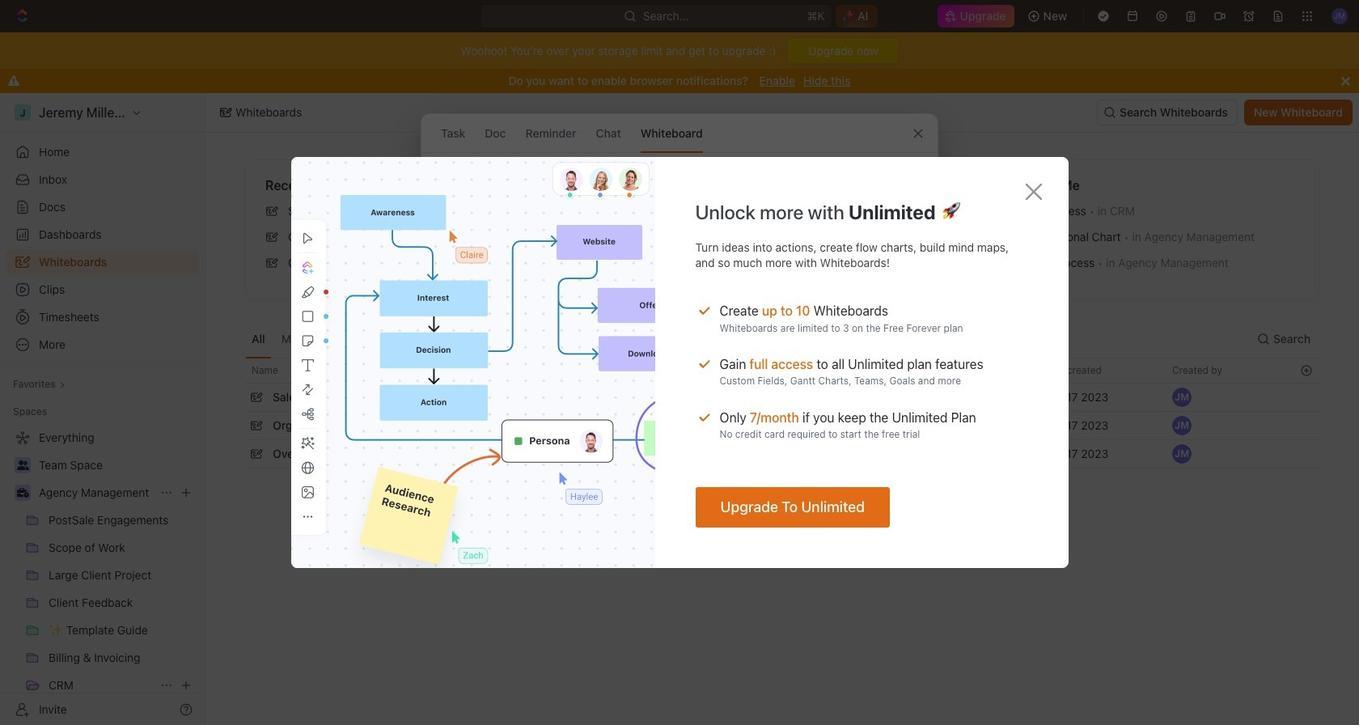 Task type: locate. For each thing, give the bounding box(es) containing it.
1 row from the top
[[245, 358, 1321, 384]]

3 jeremy miller, , element from the top
[[1173, 444, 1192, 464]]

jeremy miller, , element for second row from the bottom
[[1173, 416, 1192, 436]]

4 row from the top
[[245, 438, 1321, 470]]

dialog
[[421, 113, 939, 353], [291, 157, 1069, 568]]

0 vertical spatial jeremy miller, , element
[[1173, 388, 1192, 407]]

table
[[245, 358, 1321, 470]]

2 vertical spatial jeremy miller, , element
[[1173, 444, 1192, 464]]

Name this Whiteboard... field
[[422, 205, 938, 224]]

3 row from the top
[[245, 410, 1321, 442]]

2 jeremy miller, , element from the top
[[1173, 416, 1192, 436]]

cell
[[904, 384, 1034, 411], [1293, 384, 1321, 411], [1293, 412, 1321, 440], [1293, 440, 1321, 468]]

sidebar navigation
[[0, 93, 206, 725]]

tab list
[[245, 320, 375, 358]]

1 jeremy miller, , element from the top
[[1173, 388, 1192, 407]]

tree
[[6, 425, 199, 725]]

jeremy miller, , element
[[1173, 388, 1192, 407], [1173, 416, 1192, 436], [1173, 444, 1192, 464]]

1 vertical spatial jeremy miller, , element
[[1173, 416, 1192, 436]]

row
[[245, 358, 1321, 384], [245, 381, 1321, 414], [245, 410, 1321, 442], [245, 438, 1321, 470]]



Task type: vqa. For each thing, say whether or not it's contained in the screenshot.
tree on the left bottom inside the the Sidebar Navigation
no



Task type: describe. For each thing, give the bounding box(es) containing it.
business time image
[[753, 422, 764, 430]]

business time image
[[17, 488, 29, 498]]

no favorited whiteboards image
[[751, 195, 816, 260]]

2 row from the top
[[245, 381, 1321, 414]]

jeremy miller, , element for 2nd row from the top of the page
[[1173, 388, 1192, 407]]

tree inside sidebar navigation
[[6, 425, 199, 725]]



